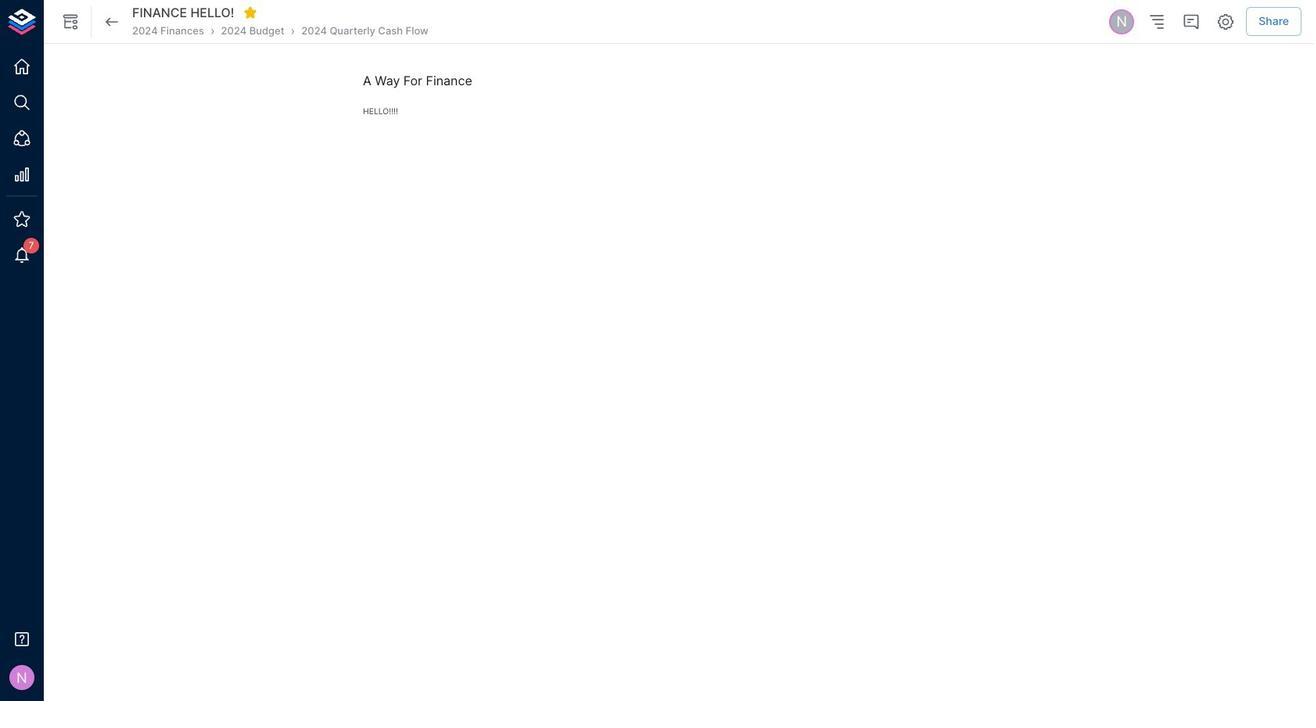 Task type: describe. For each thing, give the bounding box(es) containing it.
go back image
[[103, 12, 121, 31]]

comments image
[[1183, 12, 1201, 31]]

remove favorite image
[[243, 6, 257, 20]]

settings image
[[1217, 12, 1236, 31]]



Task type: locate. For each thing, give the bounding box(es) containing it.
show wiki image
[[61, 12, 80, 31]]

table of contents image
[[1148, 12, 1167, 31]]



Task type: vqa. For each thing, say whether or not it's contained in the screenshot.
Remove Favorite image at the top left of the page
yes



